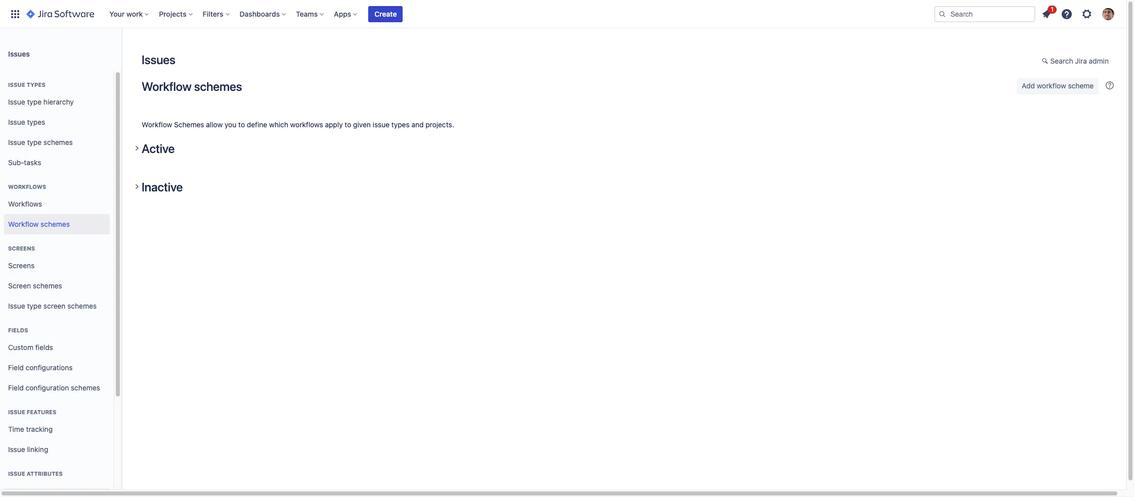 Task type: vqa. For each thing, say whether or not it's contained in the screenshot.
which at the left of page
yes



Task type: describe. For each thing, give the bounding box(es) containing it.
custom fields link
[[4, 338, 110, 358]]

teams
[[296, 9, 318, 18]]

issue type schemes link
[[4, 133, 110, 153]]

allow
[[206, 120, 223, 129]]

apps button
[[331, 6, 361, 22]]

schemes up allow
[[194, 79, 242, 94]]

search image
[[939, 10, 947, 18]]

which
[[269, 120, 288, 129]]

1
[[1051, 5, 1054, 13]]

scheme
[[1068, 81, 1094, 90]]

tasks
[[24, 158, 41, 167]]

apps
[[334, 9, 351, 18]]

settings image
[[1081, 8, 1093, 20]]

primary element
[[6, 0, 935, 28]]

search jira admin
[[1051, 57, 1109, 65]]

issue types
[[8, 118, 45, 126]]

attributes
[[27, 471, 63, 478]]

your profile and settings image
[[1103, 8, 1115, 20]]

workflow schemes link
[[4, 215, 110, 235]]

dashboards button
[[237, 6, 290, 22]]

issue type hierarchy
[[8, 97, 74, 106]]

issue type screen schemes
[[8, 302, 97, 310]]

screen
[[43, 302, 65, 310]]

teams button
[[293, 6, 328, 22]]

schemes inside issue types group
[[43, 138, 73, 147]]

issue for issue type hierarchy
[[8, 97, 25, 106]]

active
[[142, 142, 175, 156]]

inactive
[[142, 180, 183, 194]]

screen
[[8, 282, 31, 290]]

linking
[[27, 446, 48, 454]]

issue features group
[[4, 399, 110, 464]]

screens group
[[4, 235, 110, 320]]

schemes inside workflows group
[[41, 220, 70, 229]]

screen schemes link
[[4, 276, 110, 297]]

1 to from the left
[[238, 120, 245, 129]]

search jira admin link
[[1037, 54, 1114, 70]]

time tracking
[[8, 425, 53, 434]]

issue type screen schemes link
[[4, 297, 110, 317]]

define
[[247, 120, 267, 129]]

your work button
[[106, 6, 153, 22]]

0 vertical spatial workflow
[[142, 79, 192, 94]]

workflows
[[290, 120, 323, 129]]

configuration
[[26, 384, 69, 392]]

add workflow scheme
[[1022, 81, 1094, 90]]

screens link
[[4, 256, 110, 276]]

workflow inside workflow schemes link
[[8, 220, 39, 229]]

your
[[109, 9, 125, 18]]

admin
[[1089, 57, 1109, 65]]

workflows link
[[4, 194, 110, 215]]

screen schemes
[[8, 282, 62, 290]]

features
[[27, 409, 56, 416]]

sub-tasks
[[8, 158, 41, 167]]

given
[[353, 120, 371, 129]]

issue attributes
[[8, 471, 63, 478]]

schemes inside fields group
[[71, 384, 100, 392]]

field for field configuration schemes
[[8, 384, 24, 392]]

issue linking link
[[4, 440, 110, 460]]

type for hierarchy
[[27, 97, 42, 106]]

create button
[[369, 6, 403, 22]]

schemes
[[174, 120, 204, 129]]

filters button
[[200, 6, 234, 22]]

1 horizontal spatial workflow schemes
[[142, 79, 242, 94]]

apply
[[325, 120, 343, 129]]

add workflow scheme link
[[1017, 78, 1099, 95]]

schemes right 'screen' at the left bottom of the page
[[67, 302, 97, 310]]

banner containing your work
[[0, 0, 1127, 28]]

issue for issue type screen schemes
[[8, 302, 25, 310]]

1 horizontal spatial types
[[392, 120, 410, 129]]

1 vertical spatial workflow
[[142, 120, 172, 129]]

schemes up "issue type screen schemes"
[[33, 282, 62, 290]]

issue type hierarchy link
[[4, 92, 110, 112]]

type for schemes
[[27, 138, 42, 147]]



Task type: locate. For each thing, give the bounding box(es) containing it.
dashboards
[[240, 9, 280, 18]]

fields
[[8, 327, 28, 334]]

2 field from the top
[[8, 384, 24, 392]]

1 workflows from the top
[[8, 184, 46, 190]]

0 vertical spatial field
[[8, 364, 24, 372]]

jira software image
[[26, 8, 94, 20], [26, 8, 94, 20]]

time
[[8, 425, 24, 434]]

fields group
[[4, 317, 110, 402]]

types inside "link"
[[27, 118, 45, 126]]

1 horizontal spatial to
[[345, 120, 351, 129]]

issue inside the issue type schemes link
[[8, 138, 25, 147]]

issues
[[8, 49, 30, 58], [142, 53, 175, 67]]

0 vertical spatial workflow schemes
[[142, 79, 242, 94]]

screens for screens group
[[8, 245, 35, 252]]

notifications image
[[1041, 8, 1053, 20]]

8 issue from the top
[[8, 471, 25, 478]]

issue inside "issue type hierarchy" link
[[8, 97, 25, 106]]

your work
[[109, 9, 143, 18]]

statuses link
[[4, 482, 110, 498]]

issue inside issue attributes "group"
[[8, 471, 25, 478]]

screens
[[8, 245, 35, 252], [8, 261, 35, 270]]

6 issue from the top
[[8, 409, 25, 416]]

issue types
[[8, 81, 45, 88]]

1 vertical spatial screens
[[8, 261, 35, 270]]

0 vertical spatial type
[[27, 97, 42, 106]]

issue down screen
[[8, 302, 25, 310]]

issue for issue linking
[[8, 446, 25, 454]]

1 field from the top
[[8, 364, 24, 372]]

issue up statuses
[[8, 471, 25, 478]]

field for field configurations
[[8, 364, 24, 372]]

projects
[[159, 9, 187, 18]]

workflow up active at the left of the page
[[142, 120, 172, 129]]

workflow down workflows link
[[8, 220, 39, 229]]

1 type from the top
[[27, 97, 42, 106]]

1 horizontal spatial issues
[[142, 53, 175, 67]]

type left 'screen' at the left bottom of the page
[[27, 302, 42, 310]]

0 vertical spatial workflows
[[8, 184, 46, 190]]

type up tasks
[[27, 138, 42, 147]]

field configurations link
[[4, 358, 110, 378]]

issue up issue type schemes on the top left of the page
[[8, 118, 25, 126]]

field up issue features
[[8, 384, 24, 392]]

issue for issue types
[[8, 118, 25, 126]]

2 screens from the top
[[8, 261, 35, 270]]

work
[[126, 9, 143, 18]]

issue inside issue linking link
[[8, 446, 25, 454]]

3 type from the top
[[27, 302, 42, 310]]

projects button
[[156, 6, 197, 22]]

workflow
[[142, 79, 192, 94], [142, 120, 172, 129], [8, 220, 39, 229]]

issue down time
[[8, 446, 25, 454]]

1 screens from the top
[[8, 245, 35, 252]]

issue down issue types
[[8, 97, 25, 106]]

2 issue from the top
[[8, 97, 25, 106]]

workflows
[[8, 184, 46, 190], [8, 200, 42, 208]]

3 issue from the top
[[8, 118, 25, 126]]

workflow schemes up schemes at the left of the page
[[142, 79, 242, 94]]

1 vertical spatial type
[[27, 138, 42, 147]]

1 vertical spatial workflows
[[8, 200, 42, 208]]

issue for issue features
[[8, 409, 25, 416]]

types up issue type schemes on the top left of the page
[[27, 118, 45, 126]]

issues right sidebar navigation icon
[[142, 53, 175, 67]]

issue inside issue types "link"
[[8, 118, 25, 126]]

types
[[27, 118, 45, 126], [392, 120, 410, 129]]

sub-tasks link
[[4, 153, 110, 173]]

workflow up schemes at the left of the page
[[142, 79, 192, 94]]

workflows down sub-tasks
[[8, 184, 46, 190]]

workflows up workflow schemes link
[[8, 200, 42, 208]]

workflow schemes allow you to define which workflows apply to given issue types and projects.
[[142, 120, 454, 129]]

schemes
[[194, 79, 242, 94], [43, 138, 73, 147], [41, 220, 70, 229], [33, 282, 62, 290], [67, 302, 97, 310], [71, 384, 100, 392]]

sub-
[[8, 158, 24, 167]]

0 vertical spatial screens
[[8, 245, 35, 252]]

jira
[[1075, 57, 1087, 65]]

0 horizontal spatial to
[[238, 120, 245, 129]]

0 horizontal spatial issues
[[8, 49, 30, 58]]

types
[[27, 81, 45, 88]]

issue up time
[[8, 409, 25, 416]]

issue
[[8, 81, 25, 88], [8, 97, 25, 106], [8, 118, 25, 126], [8, 138, 25, 147], [8, 302, 25, 310], [8, 409, 25, 416], [8, 446, 25, 454], [8, 471, 25, 478]]

2 workflows from the top
[[8, 200, 42, 208]]

fields
[[35, 343, 53, 352]]

type down types
[[27, 97, 42, 106]]

2 vertical spatial type
[[27, 302, 42, 310]]

field configuration schemes link
[[4, 378, 110, 399]]

time tracking link
[[4, 420, 110, 440]]

issue types link
[[4, 112, 110, 133]]

workflows group
[[4, 173, 110, 238]]

issue features
[[8, 409, 56, 416]]

small image
[[1042, 57, 1050, 65]]

field down custom
[[8, 364, 24, 372]]

issue up sub-
[[8, 138, 25, 147]]

configurations
[[26, 364, 73, 372]]

workflow schemes
[[142, 79, 242, 94], [8, 220, 70, 229]]

issue for issue types
[[8, 81, 25, 88]]

to
[[238, 120, 245, 129], [345, 120, 351, 129]]

field configuration schemes
[[8, 384, 100, 392]]

issue linking
[[8, 446, 48, 454]]

issue for issue attributes
[[8, 471, 25, 478]]

you
[[225, 120, 236, 129]]

issue left types
[[8, 81, 25, 88]]

screens for the screens link
[[8, 261, 35, 270]]

field inside field configuration schemes 'link'
[[8, 384, 24, 392]]

schemes down workflows link
[[41, 220, 70, 229]]

add
[[1022, 81, 1035, 90]]

1 vertical spatial workflow schemes
[[8, 220, 70, 229]]

issue attributes group
[[4, 460, 110, 498]]

4 issue from the top
[[8, 138, 25, 147]]

projects.
[[426, 120, 454, 129]]

field
[[8, 364, 24, 372], [8, 384, 24, 392]]

workflow schemes down workflows link
[[8, 220, 70, 229]]

tracking
[[26, 425, 53, 434]]

hierarchy
[[43, 97, 74, 106]]

1 vertical spatial field
[[8, 384, 24, 392]]

to right you
[[238, 120, 245, 129]]

workflow
[[1037, 81, 1067, 90]]

schemes down issue types "link"
[[43, 138, 73, 147]]

issue inside issue type screen schemes 'link'
[[8, 302, 25, 310]]

7 issue from the top
[[8, 446, 25, 454]]

workflows for workflows link
[[8, 200, 42, 208]]

search
[[1051, 57, 1074, 65]]

5 issue from the top
[[8, 302, 25, 310]]

2 type from the top
[[27, 138, 42, 147]]

schemes down field configurations link
[[71, 384, 100, 392]]

types left and
[[392, 120, 410, 129]]

to left given
[[345, 120, 351, 129]]

workflow schemes inside workflow schemes link
[[8, 220, 70, 229]]

2 to from the left
[[345, 120, 351, 129]]

workflows for workflows group
[[8, 184, 46, 190]]

banner
[[0, 0, 1127, 28]]

0 horizontal spatial types
[[27, 118, 45, 126]]

issue
[[373, 120, 390, 129]]

type
[[27, 97, 42, 106], [27, 138, 42, 147], [27, 302, 42, 310]]

issue for issue type schemes
[[8, 138, 25, 147]]

create
[[375, 9, 397, 18]]

issue type schemes
[[8, 138, 73, 147]]

issues up issue types
[[8, 49, 30, 58]]

type for screen
[[27, 302, 42, 310]]

0 horizontal spatial workflow schemes
[[8, 220, 70, 229]]

field configurations
[[8, 364, 73, 372]]

1 issue from the top
[[8, 81, 25, 88]]

custom
[[8, 343, 33, 352]]

Search field
[[935, 6, 1036, 22]]

filters
[[203, 9, 223, 18]]

statuses
[[8, 487, 37, 496]]

2 vertical spatial workflow
[[8, 220, 39, 229]]

field inside field configurations link
[[8, 364, 24, 372]]

issue types group
[[4, 71, 110, 176]]

type inside 'link'
[[27, 302, 42, 310]]

custom fields
[[8, 343, 53, 352]]

appswitcher icon image
[[9, 8, 21, 20]]

and
[[412, 120, 424, 129]]

help image
[[1061, 8, 1073, 20]]

sidebar navigation image
[[110, 40, 133, 61]]



